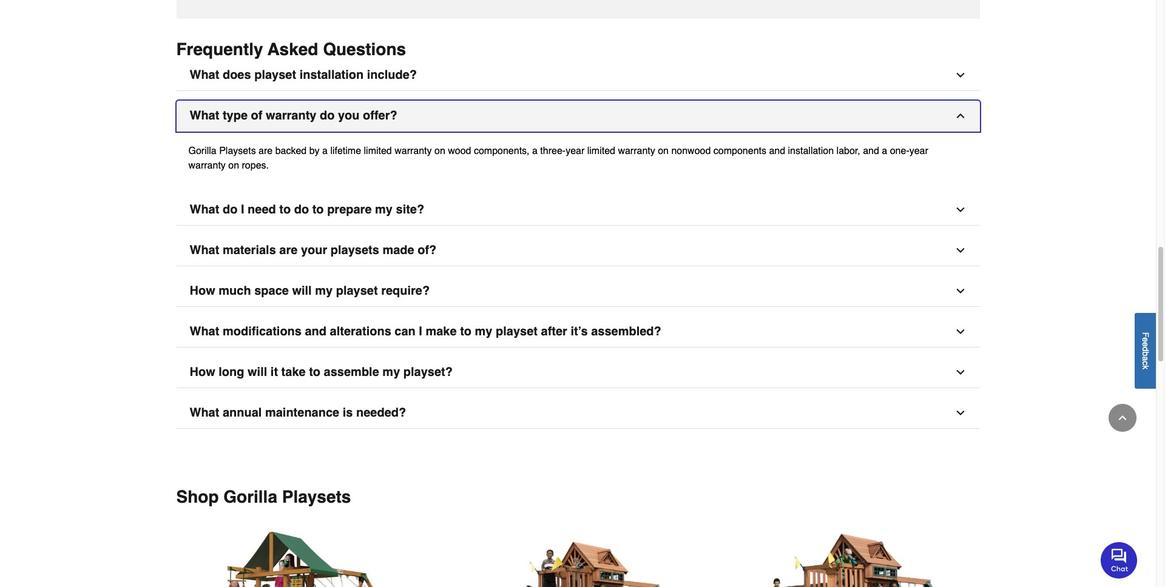 Task type: describe. For each thing, give the bounding box(es) containing it.
b
[[1141, 352, 1151, 356]]

how for how long will it take to assemble my playset?
[[190, 365, 215, 379]]

chevron down image for what does playset installation include?
[[954, 69, 967, 81]]

how long will it take to assemble my playset?
[[190, 365, 453, 379]]

chevron down image for what materials are your playsets made of?
[[954, 244, 967, 257]]

to left prepare
[[312, 202, 324, 216]]

1 limited from the left
[[364, 145, 392, 156]]

are for your
[[279, 243, 298, 257]]

frequently asked questions
[[176, 39, 406, 59]]

what do i need to do to prepare my site?
[[190, 202, 424, 216]]

2 year from the left
[[910, 145, 929, 156]]

components,
[[474, 145, 530, 156]]

c
[[1141, 361, 1151, 365]]

what do i need to do to prepare my site? button
[[176, 195, 980, 226]]

shop gorilla playsets
[[176, 487, 351, 507]]

gorilla inside 'gorilla playsets are backed by a lifetime limited warranty on wood components, a three-year limited warranty on nonwood components and installation labor, and a one-year warranty on ropes.'
[[188, 145, 217, 156]]

what does playset installation include?
[[190, 68, 417, 82]]

chevron down image for what modifications and alterations can i make to my playset after it's assembled?
[[954, 326, 967, 338]]

to right make
[[460, 324, 472, 338]]

i inside button
[[241, 202, 244, 216]]

by
[[309, 145, 320, 156]]

a left one-
[[882, 145, 887, 156]]

warranty left 'nonwood'
[[618, 145, 655, 156]]

needed?
[[356, 406, 406, 420]]

chevron down image for how long will it take to assemble my playset?
[[954, 366, 967, 378]]

one-
[[890, 145, 910, 156]]

k
[[1141, 365, 1151, 370]]

backed
[[275, 145, 307, 156]]

does
[[223, 68, 251, 82]]

i inside button
[[419, 324, 422, 338]]

assembled?
[[591, 324, 661, 338]]

what annual maintenance is needed? button
[[176, 398, 980, 429]]

1 horizontal spatial do
[[294, 202, 309, 216]]

how long will it take to assemble my playset? button
[[176, 357, 980, 388]]

alterations
[[330, 324, 391, 338]]

materials
[[223, 243, 276, 257]]

my down your
[[315, 284, 333, 298]]

chevron up image
[[954, 110, 967, 122]]

2 limited from the left
[[587, 145, 615, 156]]

what for what materials are your playsets made of?
[[190, 243, 219, 257]]

what does playset installation include? button
[[176, 60, 980, 91]]

long
[[219, 365, 244, 379]]

a inside button
[[1141, 356, 1151, 361]]

need
[[248, 202, 276, 216]]

f e e d b a c k
[[1141, 332, 1151, 370]]

what annual maintenance is needed?
[[190, 406, 406, 420]]

playset inside "button"
[[254, 68, 296, 82]]

2 e from the top
[[1141, 342, 1151, 347]]

0 horizontal spatial on
[[228, 160, 239, 171]]

ropes.
[[242, 160, 269, 171]]

frequently
[[176, 39, 263, 59]]

take
[[281, 365, 306, 379]]

to right need
[[279, 202, 291, 216]]

your
[[301, 243, 327, 257]]

warranty left wood at left
[[395, 145, 432, 156]]

what modifications and alterations can i make to my playset after it's assembled?
[[190, 324, 661, 338]]

questions
[[323, 39, 406, 59]]

of?
[[418, 243, 437, 257]]

2 horizontal spatial and
[[863, 145, 879, 156]]

site?
[[396, 202, 424, 216]]

labor,
[[837, 145, 860, 156]]

assemble
[[324, 365, 379, 379]]

after
[[541, 324, 567, 338]]

are for backed
[[259, 145, 273, 156]]

f
[[1141, 332, 1151, 337]]

what for what do i need to do to prepare my site?
[[190, 202, 219, 216]]

what for what annual maintenance is needed?
[[190, 406, 219, 420]]

2 horizontal spatial on
[[658, 145, 669, 156]]

how for how much space will my playset require?
[[190, 284, 215, 298]]

1 vertical spatial gorilla
[[224, 487, 277, 507]]

it
[[271, 365, 278, 379]]

warranty left ropes.
[[188, 160, 226, 171]]



Task type: locate. For each thing, give the bounding box(es) containing it.
playset down frequently asked questions
[[254, 68, 296, 82]]

to right take at the bottom left of the page
[[309, 365, 321, 379]]

0 vertical spatial are
[[259, 145, 273, 156]]

1 how from the top
[[190, 284, 215, 298]]

nonwood
[[672, 145, 711, 156]]

1 year from the left
[[566, 145, 585, 156]]

1 horizontal spatial and
[[769, 145, 785, 156]]

1 vertical spatial how
[[190, 365, 215, 379]]

1 horizontal spatial on
[[435, 145, 445, 156]]

1 e from the top
[[1141, 337, 1151, 342]]

0 horizontal spatial i
[[241, 202, 244, 216]]

2 horizontal spatial playset
[[496, 324, 538, 338]]

what type of warranty do you offer? button
[[176, 101, 980, 131]]

what inside what materials are your playsets made of? button
[[190, 243, 219, 257]]

is
[[343, 406, 353, 420]]

and right components
[[769, 145, 785, 156]]

chevron down image for what do i need to do to prepare my site?
[[954, 204, 967, 216]]

1 horizontal spatial year
[[910, 145, 929, 156]]

can
[[395, 324, 416, 338]]

do inside button
[[320, 108, 335, 122]]

a
[[322, 145, 328, 156], [532, 145, 538, 156], [882, 145, 887, 156], [1141, 356, 1151, 361]]

1 vertical spatial are
[[279, 243, 298, 257]]

1 vertical spatial i
[[419, 324, 422, 338]]

on left 'nonwood'
[[658, 145, 669, 156]]

6 chevron down image from the top
[[954, 366, 967, 378]]

playset?
[[403, 365, 453, 379]]

e up the d
[[1141, 337, 1151, 342]]

1 chevron down image from the top
[[954, 69, 967, 81]]

i left need
[[241, 202, 244, 216]]

annual
[[223, 406, 262, 420]]

what materials are your playsets made of?
[[190, 243, 437, 257]]

chevron down image inside what do i need to do to prepare my site? button
[[954, 204, 967, 216]]

how much space will my playset require? button
[[176, 276, 980, 307]]

asked
[[268, 39, 318, 59]]

lifetime
[[330, 145, 361, 156]]

e
[[1141, 337, 1151, 342], [1141, 342, 1151, 347]]

are inside 'gorilla playsets are backed by a lifetime limited warranty on wood components, a three-year limited warranty on nonwood components and installation labor, and a one-year warranty on ropes.'
[[259, 145, 273, 156]]

1 what from the top
[[190, 68, 219, 82]]

chevron down image inside how long will it take to assemble my playset? button
[[954, 366, 967, 378]]

0 vertical spatial installation
[[300, 68, 364, 82]]

and up how long will it take to assemble my playset?
[[305, 324, 327, 338]]

and inside button
[[305, 324, 327, 338]]

0 vertical spatial how
[[190, 284, 215, 298]]

what inside what does playset installation include? "button"
[[190, 68, 219, 82]]

limited
[[364, 145, 392, 156], [587, 145, 615, 156]]

1 horizontal spatial installation
[[788, 145, 834, 156]]

and
[[769, 145, 785, 156], [863, 145, 879, 156], [305, 324, 327, 338]]

what left 'type'
[[190, 108, 219, 122]]

i right 'can' on the left of the page
[[419, 324, 422, 338]]

0 vertical spatial i
[[241, 202, 244, 216]]

0 horizontal spatial are
[[259, 145, 273, 156]]

scroll to top element
[[1109, 404, 1137, 432]]

playsets
[[219, 145, 256, 156], [282, 487, 351, 507]]

what up long
[[190, 324, 219, 338]]

what inside what type of warranty do you offer? button
[[190, 108, 219, 122]]

0 horizontal spatial will
[[248, 365, 267, 379]]

do
[[320, 108, 335, 122], [223, 202, 238, 216], [294, 202, 309, 216]]

playset
[[254, 68, 296, 82], [336, 284, 378, 298], [496, 324, 538, 338]]

modifications
[[223, 324, 302, 338]]

how inside how much space will my playset require? button
[[190, 284, 215, 298]]

are
[[259, 145, 273, 156], [279, 243, 298, 257]]

require?
[[381, 284, 430, 298]]

do left need
[[223, 202, 238, 216]]

a right by
[[322, 145, 328, 156]]

much
[[219, 284, 251, 298]]

5 chevron down image from the top
[[954, 326, 967, 338]]

0 vertical spatial will
[[292, 284, 312, 298]]

chevron down image
[[954, 407, 967, 419]]

what materials are your playsets made of? button
[[176, 235, 980, 266]]

1 horizontal spatial are
[[279, 243, 298, 257]]

what left the materials
[[190, 243, 219, 257]]

offer?
[[363, 108, 397, 122]]

2 what from the top
[[190, 108, 219, 122]]

0 horizontal spatial playset
[[254, 68, 296, 82]]

children playing on the gorilla playsets high point 2. image
[[179, 526, 432, 588]]

1 horizontal spatial gorilla
[[224, 487, 277, 507]]

what left the annual
[[190, 406, 219, 420]]

year
[[566, 145, 585, 156], [910, 145, 929, 156]]

1 vertical spatial will
[[248, 365, 267, 379]]

will left the it
[[248, 365, 267, 379]]

0 horizontal spatial limited
[[364, 145, 392, 156]]

2 chevron down image from the top
[[954, 204, 967, 216]]

how much space will my playset require?
[[190, 284, 430, 298]]

1 horizontal spatial i
[[419, 324, 422, 338]]

chevron up image
[[1117, 412, 1129, 424]]

d
[[1141, 347, 1151, 352]]

type
[[223, 108, 248, 122]]

on left ropes.
[[228, 160, 239, 171]]

make
[[426, 324, 457, 338]]

what inside what modifications and alterations can i make to my playset after it's assembled? button
[[190, 324, 219, 338]]

my left playset?
[[383, 365, 400, 379]]

warranty inside button
[[266, 108, 316, 122]]

limited right lifetime
[[364, 145, 392, 156]]

3 chevron down image from the top
[[954, 244, 967, 257]]

2 how from the top
[[190, 365, 215, 379]]

5 what from the top
[[190, 324, 219, 338]]

my
[[375, 202, 393, 216], [315, 284, 333, 298], [475, 324, 493, 338], [383, 365, 400, 379]]

are left your
[[279, 243, 298, 257]]

chevron down image inside what does playset installation include? "button"
[[954, 69, 967, 81]]

what inside what do i need to do to prepare my site? button
[[190, 202, 219, 216]]

will inside how long will it take to assemble my playset? button
[[248, 365, 267, 379]]

include?
[[367, 68, 417, 82]]

chevron down image for how much space will my playset require?
[[954, 285, 967, 297]]

chat invite button image
[[1101, 542, 1138, 579]]

how
[[190, 284, 215, 298], [190, 365, 215, 379]]

what
[[190, 68, 219, 82], [190, 108, 219, 122], [190, 202, 219, 216], [190, 243, 219, 257], [190, 324, 219, 338], [190, 406, 219, 420]]

4 what from the top
[[190, 243, 219, 257]]

3 what from the top
[[190, 202, 219, 216]]

1 vertical spatial playset
[[336, 284, 378, 298]]

what inside what annual maintenance is needed? button
[[190, 406, 219, 420]]

0 horizontal spatial gorilla
[[188, 145, 217, 156]]

how inside how long will it take to assemble my playset? button
[[190, 365, 215, 379]]

2 horizontal spatial do
[[320, 108, 335, 122]]

e up b
[[1141, 342, 1151, 347]]

on left wood at left
[[435, 145, 445, 156]]

do right need
[[294, 202, 309, 216]]

0 horizontal spatial do
[[223, 202, 238, 216]]

0 vertical spatial playset
[[254, 68, 296, 82]]

installation inside 'gorilla playsets are backed by a lifetime limited warranty on wood components, a three-year limited warranty on nonwood components and installation labor, and a one-year warranty on ropes.'
[[788, 145, 834, 156]]

to
[[279, 202, 291, 216], [312, 202, 324, 216], [460, 324, 472, 338], [309, 365, 321, 379]]

wood
[[448, 145, 471, 156]]

playsets inside 'gorilla playsets are backed by a lifetime limited warranty on wood components, a three-year limited warranty on nonwood components and installation labor, and a one-year warranty on ropes.'
[[219, 145, 256, 156]]

gorilla playsets are backed by a lifetime limited warranty on wood components, a three-year limited warranty on nonwood components and installation labor, and a one-year warranty on ropes.
[[188, 145, 929, 171]]

it's
[[571, 324, 588, 338]]

what for what type of warranty do you offer?
[[190, 108, 219, 122]]

2 vertical spatial playset
[[496, 324, 538, 338]]

4 chevron down image from the top
[[954, 285, 967, 297]]

children playing on the gorilla playsets captain's fort deluxe. image
[[724, 526, 977, 588]]

warranty
[[266, 108, 316, 122], [395, 145, 432, 156], [618, 145, 655, 156], [188, 160, 226, 171]]

installation
[[300, 68, 364, 82], [788, 145, 834, 156]]

i
[[241, 202, 244, 216], [419, 324, 422, 338]]

what type of warranty do you offer?
[[190, 108, 397, 122]]

playset down playsets
[[336, 284, 378, 298]]

my inside button
[[375, 202, 393, 216]]

1 horizontal spatial limited
[[587, 145, 615, 156]]

do left you
[[320, 108, 335, 122]]

0 vertical spatial playsets
[[219, 145, 256, 156]]

1 vertical spatial playsets
[[282, 487, 351, 507]]

are inside button
[[279, 243, 298, 257]]

three-
[[540, 145, 566, 156]]

are up ropes.
[[259, 145, 273, 156]]

components
[[714, 145, 767, 156]]

chevron down image
[[954, 69, 967, 81], [954, 204, 967, 216], [954, 244, 967, 257], [954, 285, 967, 297], [954, 326, 967, 338], [954, 366, 967, 378]]

f e e d b a c k button
[[1135, 313, 1156, 389]]

how left long
[[190, 365, 215, 379]]

installation inside "button"
[[300, 68, 364, 82]]

warranty right the of
[[266, 108, 316, 122]]

playsets
[[331, 243, 379, 257]]

you
[[338, 108, 360, 122]]

what left need
[[190, 202, 219, 216]]

chevron down image inside what materials are your playsets made of? button
[[954, 244, 967, 257]]

made
[[383, 243, 414, 257]]

a up 'k'
[[1141, 356, 1151, 361]]

1 horizontal spatial playset
[[336, 284, 378, 298]]

playset left after
[[496, 324, 538, 338]]

1 vertical spatial installation
[[788, 145, 834, 156]]

installation down questions
[[300, 68, 364, 82]]

0 vertical spatial gorilla
[[188, 145, 217, 156]]

will
[[292, 284, 312, 298], [248, 365, 267, 379]]

what for what modifications and alterations can i make to my playset after it's assembled?
[[190, 324, 219, 338]]

1 horizontal spatial playsets
[[282, 487, 351, 507]]

gorilla
[[188, 145, 217, 156], [224, 487, 277, 507]]

how left much
[[190, 284, 215, 298]]

what for what does playset installation include?
[[190, 68, 219, 82]]

installation left the labor, on the top of page
[[788, 145, 834, 156]]

my left site?
[[375, 202, 393, 216]]

prepare
[[327, 202, 372, 216]]

shop
[[176, 487, 219, 507]]

0 horizontal spatial and
[[305, 324, 327, 338]]

children playing on the gorilla playsets captain's fort 2. image
[[451, 526, 705, 588]]

of
[[251, 108, 263, 122]]

0 horizontal spatial year
[[566, 145, 585, 156]]

on
[[435, 145, 445, 156], [658, 145, 669, 156], [228, 160, 239, 171]]

0 horizontal spatial installation
[[300, 68, 364, 82]]

chevron down image inside how much space will my playset require? button
[[954, 285, 967, 297]]

what down frequently at the left
[[190, 68, 219, 82]]

will right space
[[292, 284, 312, 298]]

space
[[254, 284, 289, 298]]

1 horizontal spatial will
[[292, 284, 312, 298]]

limited down what type of warranty do you offer? button
[[587, 145, 615, 156]]

will inside how much space will my playset require? button
[[292, 284, 312, 298]]

and right the labor, on the top of page
[[863, 145, 879, 156]]

what modifications and alterations can i make to my playset after it's assembled? button
[[176, 317, 980, 348]]

6 what from the top
[[190, 406, 219, 420]]

0 horizontal spatial playsets
[[219, 145, 256, 156]]

chevron down image inside what modifications and alterations can i make to my playset after it's assembled? button
[[954, 326, 967, 338]]

maintenance
[[265, 406, 339, 420]]

a left the three-
[[532, 145, 538, 156]]

my right make
[[475, 324, 493, 338]]



Task type: vqa. For each thing, say whether or not it's contained in the screenshot.
chevron down icon for How much space will my playset require?
yes



